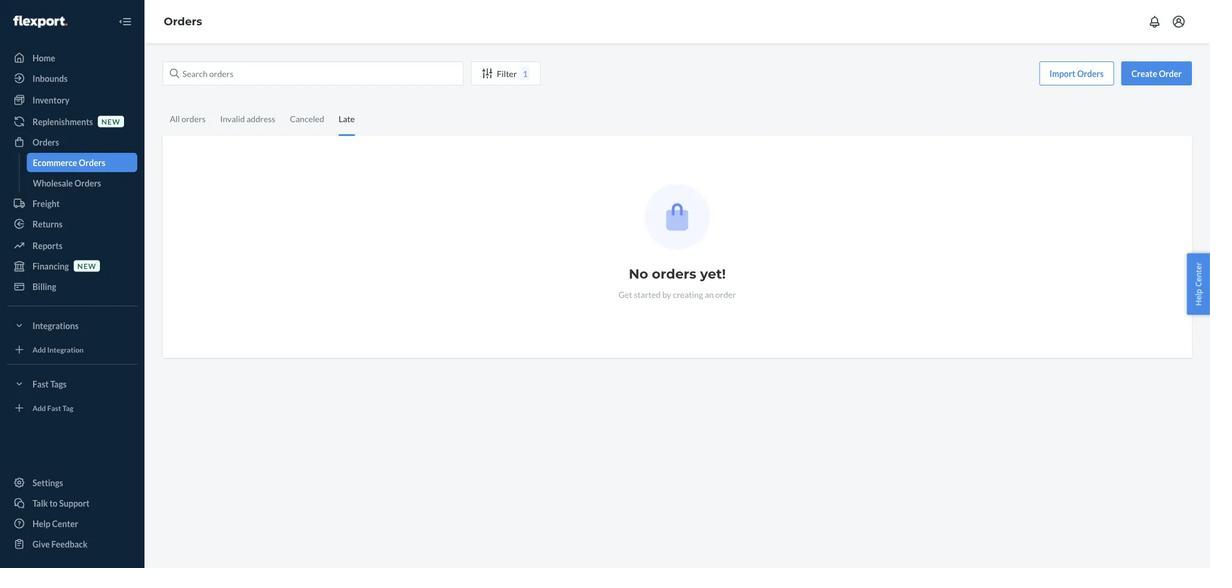 Task type: vqa. For each thing, say whether or not it's contained in the screenshot.
Unique loan name
no



Task type: describe. For each thing, give the bounding box(es) containing it.
settings link
[[7, 473, 137, 493]]

add fast tag link
[[7, 399, 137, 418]]

1 vertical spatial help
[[33, 519, 50, 529]]

financing
[[33, 261, 69, 271]]

invalid address
[[220, 114, 276, 124]]

add integration
[[33, 345, 84, 354]]

get started by creating an order
[[619, 289, 736, 300]]

talk
[[33, 498, 48, 509]]

new for replenishments
[[101, 117, 120, 126]]

inbounds link
[[7, 69, 137, 88]]

help center button
[[1187, 253, 1211, 315]]

talk to support
[[33, 498, 90, 509]]

inventory
[[33, 95, 69, 105]]

no
[[629, 266, 648, 282]]

orders for import orders
[[1078, 68, 1104, 79]]

replenishments
[[33, 117, 93, 127]]

order
[[716, 289, 736, 300]]

add for add integration
[[33, 345, 46, 354]]

fast inside add fast tag link
[[47, 404, 61, 413]]

ecommerce
[[33, 158, 77, 168]]

give feedback
[[33, 539, 88, 550]]

home
[[33, 53, 55, 63]]

get
[[619, 289, 633, 300]]

add integration link
[[7, 340, 137, 360]]

all
[[170, 114, 180, 124]]

billing link
[[7, 277, 137, 296]]

fast tags button
[[7, 375, 137, 394]]

an
[[705, 289, 714, 300]]

integration
[[47, 345, 84, 354]]

help center link
[[7, 514, 137, 534]]

invalid
[[220, 114, 245, 124]]

empty list image
[[645, 184, 710, 250]]

yet!
[[701, 266, 726, 282]]

import orders button
[[1040, 61, 1115, 86]]

returns
[[33, 219, 63, 229]]

returns link
[[7, 214, 137, 234]]

orders for ecommerce orders
[[79, 158, 105, 168]]

open notifications image
[[1148, 14, 1163, 29]]

add for add fast tag
[[33, 404, 46, 413]]

order
[[1159, 68, 1182, 79]]

help center inside button
[[1194, 262, 1204, 306]]

tags
[[50, 379, 67, 389]]

orders up search image
[[164, 15, 202, 28]]

fast inside fast tags "dropdown button"
[[33, 379, 49, 389]]

reports link
[[7, 236, 137, 255]]

feedback
[[51, 539, 88, 550]]

flexport logo image
[[13, 16, 67, 28]]

give feedback button
[[7, 535, 137, 554]]

wholesale orders
[[33, 178, 101, 188]]

freight
[[33, 198, 60, 209]]

ecommerce orders link
[[27, 153, 137, 172]]

integrations button
[[7, 316, 137, 336]]

create
[[1132, 68, 1158, 79]]



Task type: locate. For each thing, give the bounding box(es) containing it.
support
[[59, 498, 90, 509]]

0 horizontal spatial help center
[[33, 519, 78, 529]]

inventory link
[[7, 90, 137, 110]]

orders up ecommerce
[[33, 137, 59, 147]]

add down fast tags
[[33, 404, 46, 413]]

wholesale orders link
[[27, 173, 137, 193]]

0 vertical spatial center
[[1194, 262, 1204, 287]]

1 vertical spatial orders link
[[7, 133, 137, 152]]

0 horizontal spatial help
[[33, 519, 50, 529]]

close navigation image
[[118, 14, 133, 29]]

address
[[247, 114, 276, 124]]

0 horizontal spatial new
[[77, 262, 96, 270]]

orders inside button
[[1078, 68, 1104, 79]]

fast
[[33, 379, 49, 389], [47, 404, 61, 413]]

create order link
[[1122, 61, 1193, 86]]

1 add from the top
[[33, 345, 46, 354]]

1 vertical spatial orders
[[652, 266, 697, 282]]

0 vertical spatial help center
[[1194, 262, 1204, 306]]

0 horizontal spatial orders
[[182, 114, 206, 124]]

1 horizontal spatial orders
[[652, 266, 697, 282]]

add left the integration
[[33, 345, 46, 354]]

billing
[[33, 282, 56, 292]]

filter
[[497, 68, 517, 79]]

tag
[[62, 404, 73, 413]]

orders for wholesale orders
[[75, 178, 101, 188]]

0 vertical spatial add
[[33, 345, 46, 354]]

reports
[[33, 241, 63, 251]]

0 horizontal spatial orders link
[[7, 133, 137, 152]]

search image
[[170, 69, 180, 78]]

no orders yet!
[[629, 266, 726, 282]]

import orders
[[1050, 68, 1104, 79]]

0 vertical spatial orders link
[[164, 15, 202, 28]]

0 horizontal spatial center
[[52, 519, 78, 529]]

give
[[33, 539, 50, 550]]

Search orders text field
[[163, 61, 464, 86]]

help center
[[1194, 262, 1204, 306], [33, 519, 78, 529]]

1 horizontal spatial center
[[1194, 262, 1204, 287]]

1 horizontal spatial orders link
[[164, 15, 202, 28]]

all orders
[[170, 114, 206, 124]]

freight link
[[7, 194, 137, 213]]

1
[[523, 68, 528, 79]]

orders link up search image
[[164, 15, 202, 28]]

ecommerce orders
[[33, 158, 105, 168]]

1 vertical spatial new
[[77, 262, 96, 270]]

center
[[1194, 262, 1204, 287], [52, 519, 78, 529]]

orders for all
[[182, 114, 206, 124]]

orders right all
[[182, 114, 206, 124]]

orders up wholesale orders link
[[79, 158, 105, 168]]

help
[[1194, 289, 1204, 306], [33, 519, 50, 529]]

create order
[[1132, 68, 1182, 79]]

talk to support button
[[7, 494, 137, 513]]

wholesale
[[33, 178, 73, 188]]

0 vertical spatial new
[[101, 117, 120, 126]]

import
[[1050, 68, 1076, 79]]

orders
[[164, 15, 202, 28], [1078, 68, 1104, 79], [33, 137, 59, 147], [79, 158, 105, 168], [75, 178, 101, 188]]

1 horizontal spatial help
[[1194, 289, 1204, 306]]

0 vertical spatial orders
[[182, 114, 206, 124]]

add
[[33, 345, 46, 354], [33, 404, 46, 413]]

orders right import
[[1078, 68, 1104, 79]]

started
[[634, 289, 661, 300]]

1 horizontal spatial new
[[101, 117, 120, 126]]

new down inventory link
[[101, 117, 120, 126]]

new for financing
[[77, 262, 96, 270]]

1 vertical spatial help center
[[33, 519, 78, 529]]

late
[[339, 114, 355, 124]]

fast left tag
[[47, 404, 61, 413]]

1 horizontal spatial help center
[[1194, 262, 1204, 306]]

integrations
[[33, 321, 79, 331]]

0 vertical spatial help
[[1194, 289, 1204, 306]]

filter 1
[[497, 68, 528, 79]]

canceled
[[290, 114, 324, 124]]

1 vertical spatial center
[[52, 519, 78, 529]]

orders for no
[[652, 266, 697, 282]]

0 vertical spatial fast
[[33, 379, 49, 389]]

add fast tag
[[33, 404, 73, 413]]

by
[[663, 289, 672, 300]]

settings
[[33, 478, 63, 488]]

1 vertical spatial fast
[[47, 404, 61, 413]]

orders inside "link"
[[79, 158, 105, 168]]

inbounds
[[33, 73, 68, 83]]

orders link up ecommerce orders
[[7, 133, 137, 152]]

new
[[101, 117, 120, 126], [77, 262, 96, 270]]

home link
[[7, 48, 137, 67]]

2 add from the top
[[33, 404, 46, 413]]

help inside button
[[1194, 289, 1204, 306]]

creating
[[673, 289, 704, 300]]

to
[[49, 498, 58, 509]]

orders up 'get started by creating an order'
[[652, 266, 697, 282]]

1 vertical spatial add
[[33, 404, 46, 413]]

fast tags
[[33, 379, 67, 389]]

new down reports link
[[77, 262, 96, 270]]

center inside button
[[1194, 262, 1204, 287]]

open account menu image
[[1172, 14, 1187, 29]]

orders link
[[164, 15, 202, 28], [7, 133, 137, 152]]

orders
[[182, 114, 206, 124], [652, 266, 697, 282]]

orders down ecommerce orders "link"
[[75, 178, 101, 188]]

fast left tags
[[33, 379, 49, 389]]



